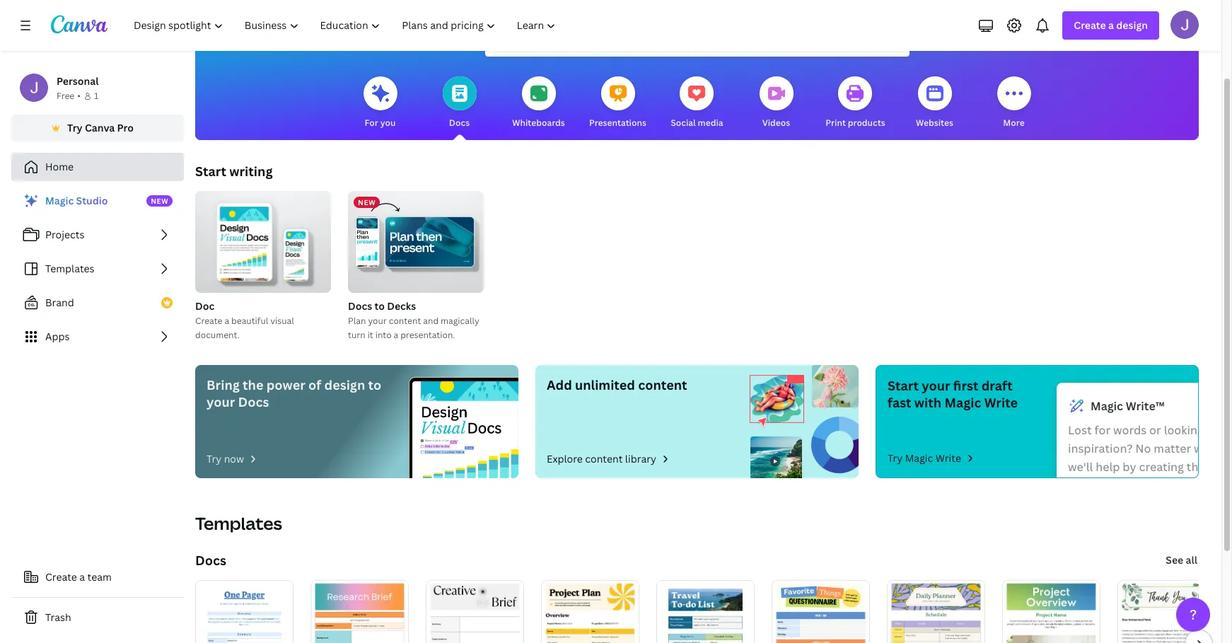 Task type: vqa. For each thing, say whether or not it's contained in the screenshot.
'Style' inside "VIDEO PODCAST WEBSITE IN RED BLACK DYNAMIC NEONS STYLE WEBSITE BY CANVA CREATIVE STUDIO"
no



Task type: describe. For each thing, give the bounding box(es) containing it.
your inside the docs to decks plan your content and magically turn it into a presentation.
[[368, 315, 387, 327]]

explore content library
[[547, 452, 657, 466]]

beautiful
[[231, 315, 268, 327]]

try now
[[207, 452, 244, 466]]

and
[[423, 315, 439, 327]]

presentations button
[[590, 67, 647, 140]]

for you
[[365, 117, 396, 129]]

team
[[87, 570, 112, 584]]

try magic write
[[888, 452, 962, 465]]

create a design button
[[1063, 11, 1160, 40]]

templates link
[[11, 255, 184, 283]]

create inside doc create a beautiful visual document.
[[195, 315, 223, 327]]

library
[[626, 452, 657, 466]]

websites button
[[917, 67, 954, 140]]

print products button
[[826, 67, 886, 140]]

list containing magic studio
[[11, 187, 184, 351]]

whiteboards
[[513, 117, 565, 129]]

free •
[[57, 90, 81, 102]]

jacob simon image
[[1171, 11, 1200, 39]]

decks
[[387, 299, 416, 313]]

pro
[[117, 121, 134, 134]]

you
[[381, 117, 396, 129]]

print
[[826, 117, 846, 129]]

•
[[77, 90, 81, 102]]

docs button
[[443, 67, 477, 140]]

media
[[698, 117, 724, 129]]

design inside the bring the power of design to your docs
[[325, 377, 365, 394]]

of
[[309, 377, 322, 394]]

apps link
[[11, 323, 184, 351]]

trash
[[45, 611, 71, 624]]

create for create a team
[[45, 570, 77, 584]]

studio
[[76, 194, 108, 207]]

2 for from the left
[[1207, 423, 1223, 438]]

your inside the bring the power of design to your docs
[[207, 394, 235, 410]]

for
[[365, 117, 379, 129]]

write inside the "start your first draft fast with magic write"
[[985, 394, 1019, 411]]

1 vertical spatial write
[[936, 452, 962, 465]]

draft
[[982, 377, 1013, 394]]

so
[[1226, 423, 1233, 438]]

all
[[1187, 553, 1198, 567]]

design inside dropdown button
[[1117, 18, 1149, 32]]

a inside button
[[79, 570, 85, 584]]

1
[[94, 90, 99, 102]]

see
[[1167, 553, 1184, 567]]

videos
[[763, 117, 791, 129]]

magic up the words
[[1091, 398, 1124, 414]]

1 for from the left
[[1095, 423, 1111, 438]]

docs inside the bring the power of design to your docs
[[238, 394, 269, 410]]

it
[[368, 329, 374, 341]]

doc
[[195, 299, 215, 313]]

new
[[358, 197, 376, 207]]

social media button
[[671, 67, 724, 140]]

magic down with
[[906, 452, 934, 465]]

to inside the bring the power of design to your docs
[[368, 377, 382, 394]]

bring the power of design to your docs
[[207, 377, 382, 410]]

magic write™
[[1091, 398, 1166, 414]]

create a team button
[[11, 563, 184, 592]]

see all link
[[1165, 546, 1200, 575]]

looking
[[1165, 423, 1205, 438]]

websites
[[917, 117, 954, 129]]

presentations
[[590, 117, 647, 129]]

whiteboards button
[[513, 67, 565, 140]]

magic inside the "start your first draft fast with magic write"
[[945, 394, 982, 411]]

print products
[[826, 117, 886, 129]]

free
[[57, 90, 74, 102]]

explore
[[547, 452, 583, 466]]

magic inside list
[[45, 194, 74, 207]]

1 horizontal spatial content
[[586, 452, 623, 466]]

personal
[[57, 74, 99, 88]]

home link
[[11, 153, 184, 181]]



Task type: locate. For each thing, give the bounding box(es) containing it.
videos button
[[760, 67, 794, 140]]

1 horizontal spatial try
[[207, 452, 222, 466]]

now
[[224, 452, 244, 466]]

0 horizontal spatial create
[[45, 570, 77, 584]]

writing
[[230, 163, 273, 180]]

projects link
[[11, 221, 184, 249]]

document.
[[195, 329, 240, 341]]

write
[[985, 394, 1019, 411], [936, 452, 962, 465]]

0 horizontal spatial your
[[207, 394, 235, 410]]

try inside button
[[67, 121, 83, 134]]

design right of
[[325, 377, 365, 394]]

1 vertical spatial content
[[639, 377, 688, 394]]

new
[[151, 196, 169, 206]]

1 horizontal spatial start
[[888, 377, 919, 394]]

try down fast
[[888, 452, 903, 465]]

docs inside button
[[449, 117, 470, 129]]

your inside the "start your first draft fast with magic write"
[[922, 377, 951, 394]]

docs to decks plan your content and magically turn it into a presentation.
[[348, 299, 480, 341]]

presentation.
[[401, 329, 455, 341]]

docs
[[449, 117, 470, 129], [348, 299, 372, 313], [238, 394, 269, 410], [195, 552, 226, 569]]

2 horizontal spatial your
[[922, 377, 951, 394]]

0 horizontal spatial design
[[325, 377, 365, 394]]

templates
[[45, 262, 95, 275], [195, 512, 282, 535]]

power
[[267, 377, 306, 394]]

your left the the
[[207, 394, 235, 410]]

templates down projects
[[45, 262, 95, 275]]

magic right with
[[945, 394, 982, 411]]

create a design
[[1075, 18, 1149, 32]]

templates up docs link
[[195, 512, 282, 535]]

for you button
[[363, 67, 397, 140]]

1 horizontal spatial for
[[1207, 423, 1223, 438]]

magic studio
[[45, 194, 108, 207]]

the
[[243, 377, 264, 394]]

canva
[[85, 121, 115, 134]]

docs to decks group
[[348, 191, 484, 343]]

0 horizontal spatial content
[[389, 315, 421, 327]]

to inside the docs to decks plan your content and magically turn it into a presentation.
[[375, 299, 385, 313]]

0 horizontal spatial start
[[195, 163, 227, 180]]

0 horizontal spatial templates
[[45, 262, 95, 275]]

products
[[848, 117, 886, 129]]

0 vertical spatial start
[[195, 163, 227, 180]]

try canva pro button
[[11, 115, 184, 142]]

0 vertical spatial content
[[389, 315, 421, 327]]

2 horizontal spatial try
[[888, 452, 903, 465]]

docs link
[[195, 552, 226, 569]]

start inside the "start your first draft fast with magic write"
[[888, 377, 919, 394]]

to
[[375, 299, 385, 313], [368, 377, 382, 394]]

for
[[1095, 423, 1111, 438], [1207, 423, 1223, 438]]

write™
[[1127, 398, 1166, 414]]

start your first draft fast with magic write
[[888, 377, 1019, 411]]

try for bring the power of design to your docs
[[207, 452, 222, 466]]

your
[[368, 315, 387, 327], [922, 377, 951, 394], [207, 394, 235, 410]]

see all
[[1167, 553, 1198, 567]]

start writing
[[195, 163, 273, 180]]

docs inside the docs to decks plan your content and magically turn it into a presentation.
[[348, 299, 372, 313]]

into
[[376, 329, 392, 341]]

to down it
[[368, 377, 382, 394]]

start for start your first draft fast with magic write
[[888, 377, 919, 394]]

add
[[547, 377, 572, 394]]

start
[[195, 163, 227, 180], [888, 377, 919, 394]]

None search field
[[485, 28, 910, 57]]

1 horizontal spatial your
[[368, 315, 387, 327]]

magic
[[45, 194, 74, 207], [945, 394, 982, 411], [1091, 398, 1124, 414], [906, 452, 934, 465]]

content right unlimited on the bottom of page
[[639, 377, 688, 394]]

group
[[195, 185, 331, 293]]

start left writing
[[195, 163, 227, 180]]

more button
[[998, 67, 1032, 140]]

more
[[1004, 117, 1025, 129]]

create for create a design
[[1075, 18, 1107, 32]]

social
[[671, 117, 696, 129]]

1 horizontal spatial design
[[1117, 18, 1149, 32]]

create
[[1075, 18, 1107, 32], [195, 315, 223, 327], [45, 570, 77, 584]]

1 vertical spatial start
[[888, 377, 919, 394]]

0 horizontal spatial for
[[1095, 423, 1111, 438]]

try for start your first draft fast with magic write
[[888, 452, 903, 465]]

visual
[[270, 315, 294, 327]]

create inside create a design dropdown button
[[1075, 18, 1107, 32]]

trash link
[[11, 604, 184, 632]]

write down with
[[936, 452, 962, 465]]

0 vertical spatial templates
[[45, 262, 95, 275]]

start for start writing
[[195, 163, 227, 180]]

1 horizontal spatial write
[[985, 394, 1019, 411]]

with
[[915, 394, 942, 411]]

0 horizontal spatial try
[[67, 121, 83, 134]]

2 vertical spatial create
[[45, 570, 77, 584]]

content left 'library'
[[586, 452, 623, 466]]

brand
[[45, 296, 74, 309]]

1 horizontal spatial templates
[[195, 512, 282, 535]]

a
[[1109, 18, 1115, 32], [225, 315, 229, 327], [394, 329, 399, 341], [79, 570, 85, 584]]

0 vertical spatial create
[[1075, 18, 1107, 32]]

try canva pro
[[67, 121, 134, 134]]

list
[[11, 187, 184, 351]]

doc create a beautiful visual document.
[[195, 299, 294, 341]]

a inside dropdown button
[[1109, 18, 1115, 32]]

add unlimited content
[[547, 377, 688, 394]]

1 vertical spatial design
[[325, 377, 365, 394]]

Search search field
[[513, 29, 882, 56]]

fast
[[888, 394, 912, 411]]

magically
[[441, 315, 480, 327]]

try left canva
[[67, 121, 83, 134]]

your left "first"
[[922, 377, 951, 394]]

lost
[[1069, 423, 1093, 438]]

content inside the docs to decks plan your content and magically turn it into a presentation.
[[389, 315, 421, 327]]

0 vertical spatial design
[[1117, 18, 1149, 32]]

0 horizontal spatial write
[[936, 452, 962, 465]]

doc group
[[195, 185, 331, 343]]

social media
[[671, 117, 724, 129]]

create inside create a team button
[[45, 570, 77, 584]]

brand link
[[11, 289, 184, 317]]

a inside the docs to decks plan your content and magically turn it into a presentation.
[[394, 329, 399, 341]]

words
[[1114, 423, 1147, 438]]

2 horizontal spatial content
[[639, 377, 688, 394]]

try left now
[[207, 452, 222, 466]]

apps
[[45, 330, 70, 343]]

1 vertical spatial templates
[[195, 512, 282, 535]]

1 horizontal spatial create
[[195, 315, 223, 327]]

magic left studio
[[45, 194, 74, 207]]

start left "first"
[[888, 377, 919, 394]]

to left the decks
[[375, 299, 385, 313]]

content down the decks
[[389, 315, 421, 327]]

0 vertical spatial to
[[375, 299, 385, 313]]

a inside doc create a beautiful visual document.
[[225, 315, 229, 327]]

try
[[67, 121, 83, 134], [888, 452, 903, 465], [207, 452, 222, 466]]

for right "lost"
[[1095, 423, 1111, 438]]

plan
[[348, 315, 366, 327]]

projects
[[45, 228, 85, 241]]

design
[[1117, 18, 1149, 32], [325, 377, 365, 394]]

create a team
[[45, 570, 112, 584]]

content
[[389, 315, 421, 327], [639, 377, 688, 394], [586, 452, 623, 466]]

for left so
[[1207, 423, 1223, 438]]

top level navigation element
[[125, 11, 569, 40]]

turn
[[348, 329, 366, 341]]

your up into
[[368, 315, 387, 327]]

1 vertical spatial to
[[368, 377, 382, 394]]

bring
[[207, 377, 240, 394]]

0 vertical spatial write
[[985, 394, 1019, 411]]

lost for words or looking for so
[[1069, 423, 1233, 585]]

2 vertical spatial content
[[586, 452, 623, 466]]

2 horizontal spatial create
[[1075, 18, 1107, 32]]

home
[[45, 160, 74, 173]]

first
[[954, 377, 979, 394]]

1 vertical spatial create
[[195, 315, 223, 327]]

write right "first"
[[985, 394, 1019, 411]]

design left jacob simon image
[[1117, 18, 1149, 32]]

or
[[1150, 423, 1162, 438]]

unlimited
[[575, 377, 636, 394]]



